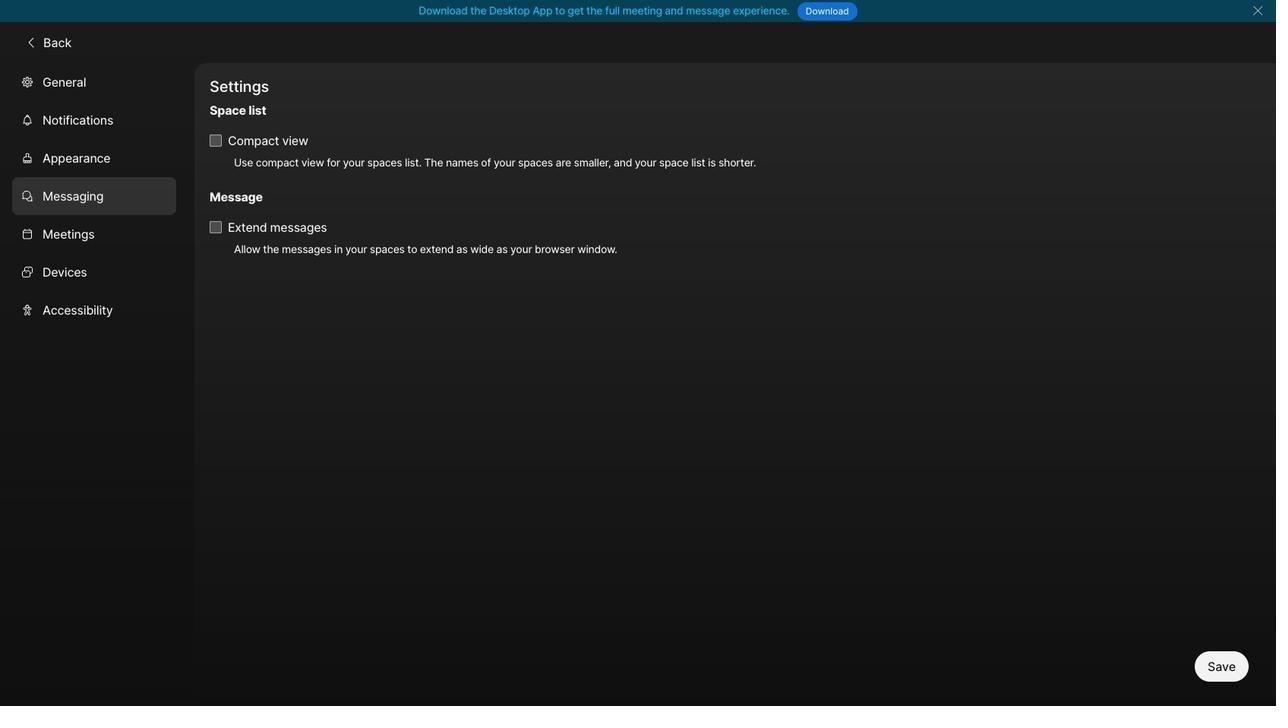 Task type: describe. For each thing, give the bounding box(es) containing it.
settings navigation
[[0, 63, 195, 706]]

general tab
[[12, 63, 176, 101]]

cancel_16 image
[[1253, 5, 1265, 17]]



Task type: locate. For each thing, give the bounding box(es) containing it.
notifications tab
[[12, 101, 176, 139]]

accessibility tab
[[12, 291, 176, 329]]

meetings tab
[[12, 215, 176, 253]]

devices tab
[[12, 253, 176, 291]]

messaging tab
[[12, 177, 176, 215]]

appearance tab
[[12, 139, 176, 177]]



Task type: vqa. For each thing, say whether or not it's contained in the screenshot.
Notifications TAB
yes



